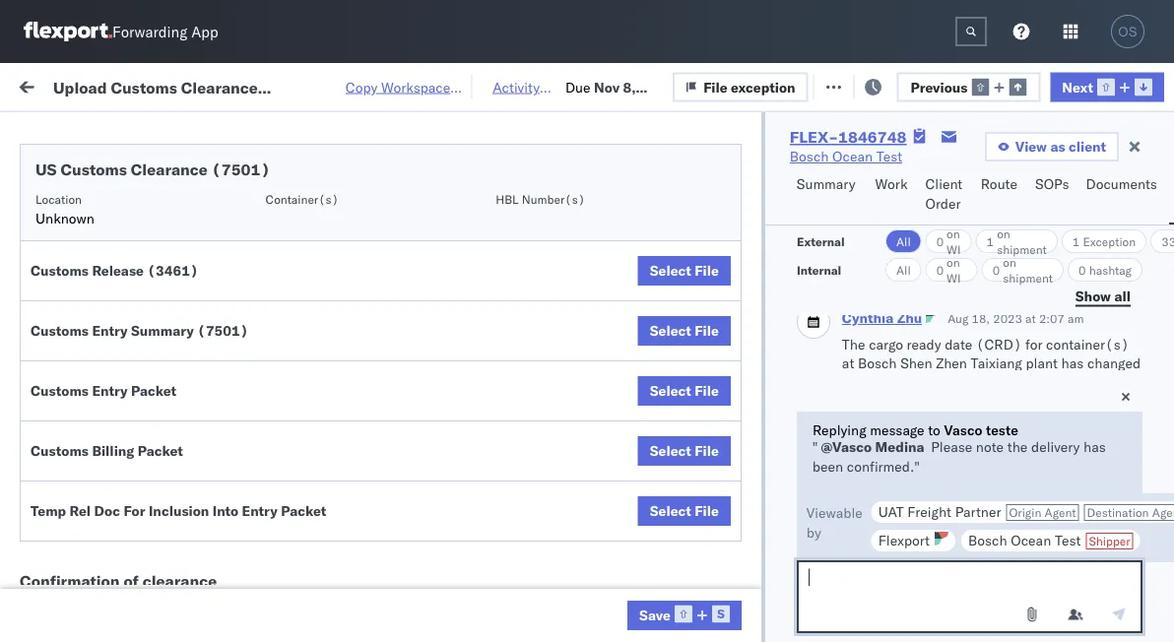 Task type: vqa. For each thing, say whether or not it's contained in the screenshot.
the top All
yes



Task type: describe. For each thing, give the bounding box(es) containing it.
33
[[1162, 234, 1175, 249]]

viewable by
[[807, 505, 863, 541]]

confirm for confirm delivery
[[45, 587, 96, 604]]

2023-
[[980, 374, 1023, 391]]

24,
[[439, 588, 461, 605]]

2 horizontal spatial at
[[1026, 311, 1036, 326]]

on inside 1 on shipment
[[997, 226, 1011, 241]]

flex- down shipper
[[1088, 588, 1130, 605]]

select file for customs entry packet
[[650, 382, 719, 400]]

schedule pickup from los angeles, ca link for first schedule pickup from los angeles, ca button from the top
[[45, 272, 280, 312]]

wi for 0
[[947, 270, 961, 285]]

delivery for 11:59 pm pdt, nov 4, 2022
[[107, 240, 158, 257]]

has inside the cargo ready date (crd) for container(s) at bosch shen zhen taixiang plant has changed from 2022-11-16 to 2023-09-16.
[[1062, 355, 1084, 372]]

filtered by:
[[20, 121, 90, 138]]

0 horizontal spatial file exception
[[704, 78, 796, 95]]

number(s)
[[522, 192, 586, 206]]

pickup inside confirm pickup from los angeles, ca
[[99, 534, 142, 551]]

cynthia
[[842, 309, 894, 327]]

4:00 pm pst, dec 23, 2022
[[317, 544, 497, 562]]

app
[[191, 22, 218, 41]]

1 schedule pickup from los angeles, ca from the top
[[45, 273, 266, 310]]

all for external
[[897, 234, 911, 249]]

schedule delivery appointment button for 11:59 pm pst, dec 13, 2022
[[45, 499, 242, 521]]

2 schedule delivery appointment from the top
[[45, 370, 242, 387]]

name
[[766, 161, 797, 176]]

184674 for 'schedule pickup from los angeles, ca' link corresponding to first schedule pickup from los angeles, ca button from the top
[[1130, 284, 1175, 302]]

2022 for the confirm pickup from los angeles, ca link
[[463, 544, 497, 562]]

select file button for customs billing packet
[[638, 437, 731, 466]]

flex-184674 for second schedule pickup from los angeles, ca button from the bottom of the page
[[1088, 414, 1175, 432]]

customs release (3461)
[[31, 262, 199, 279]]

2 schedule delivery appointment button from the top
[[45, 369, 242, 391]]

2022 for schedule delivery appointment link for 11:59 pm pst, dec 13, 2022
[[472, 501, 506, 518]]

ca inside confirm pickup from los angeles, ca
[[45, 553, 64, 571]]

pickup up customs entry summary (7501)
[[107, 273, 150, 291]]

7 ocean fcl from the top
[[603, 501, 672, 518]]

id
[[1082, 161, 1093, 176]]

client for client order
[[926, 175, 963, 193]]

forwarding app link
[[24, 22, 218, 41]]

4 resize handle column header from the left
[[698, 153, 721, 642]]

select file button for customs entry packet
[[638, 376, 731, 406]]

import work
[[149, 76, 231, 94]]

2022-
[[875, 374, 918, 391]]

upload customs clearance documents link
[[45, 186, 280, 225]]

4 flex-184674 from the top
[[1088, 371, 1175, 388]]

4 flex-188946 from the top
[[1088, 588, 1175, 605]]

customs billing packet
[[31, 442, 183, 460]]

confirm pickup from los angeles, ca link
[[45, 533, 280, 572]]

pm for 11:59 pm pdt, nov 4, 2022's schedule delivery appointment link
[[359, 241, 381, 258]]

work inside button
[[876, 175, 908, 193]]

flex- up shipper
[[1088, 501, 1130, 518]]

rel
[[70, 503, 91, 520]]

fcl for schedule delivery appointment link for 11:59 pm pst, dec 13, 2022
[[647, 501, 672, 518]]

from for confirm pickup from los angeles, ca button
[[145, 534, 174, 551]]

2023
[[993, 311, 1023, 326]]

205
[[436, 76, 461, 94]]

customs for customs billing packet
[[31, 442, 89, 460]]

fcl for 'schedule pickup from los angeles, ca' link associated with second schedule pickup from los angeles, ca button from the bottom of the page
[[647, 414, 672, 432]]

risk
[[390, 76, 413, 94]]

2 schedule pickup from los angeles, ca button from the top
[[45, 316, 280, 357]]

18,
[[972, 311, 990, 326]]

(7501) for customs entry summary (7501)
[[197, 322, 249, 339]]

flex id button
[[1046, 157, 1175, 176]]

customs for customs entry packet
[[31, 382, 89, 400]]

(7501) for us customs clearance (7501)
[[212, 160, 270, 179]]

bosch inside the cargo ready date (crd) for container(s) at bosch shen zhen taixiang plant has changed from 2022-11-16 to 2023-09-16.
[[858, 355, 897, 372]]

3 schedule pickup from los angeles, ca from the top
[[45, 404, 266, 440]]

3 resize handle column header from the left
[[570, 153, 593, 642]]

16
[[943, 374, 960, 391]]

confirm delivery
[[45, 587, 150, 604]]

entry for packet
[[92, 382, 128, 400]]

work
[[39, 71, 90, 99]]

1 resize handle column header from the left
[[282, 153, 305, 642]]

save
[[640, 607, 671, 624]]

flex- up hashtag
[[1088, 241, 1130, 258]]

select file for temp rel doc for inclusion into entry packet
[[650, 503, 719, 520]]

flex- down destination
[[1088, 544, 1130, 562]]

flex- up name
[[790, 127, 839, 147]]

select for temp rel doc for inclusion into entry packet
[[650, 503, 692, 520]]

container(s)
[[266, 192, 339, 206]]

client
[[1069, 138, 1107, 155]]

5 schedule from the top
[[45, 404, 104, 421]]

file for customs entry summary (7501)
[[695, 322, 719, 339]]

flex-184674 for second schedule pickup from los angeles, ca button
[[1088, 328, 1175, 345]]

11:00
[[594, 98, 633, 115]]

9 ocean fcl from the top
[[603, 588, 672, 605]]

2 ca from the top
[[45, 337, 64, 354]]

2 vertical spatial packet
[[281, 503, 326, 520]]

work inside button
[[197, 76, 231, 94]]

delivery for 11:59 pm pst, dec 13, 2022
[[107, 500, 158, 517]]

all
[[1115, 287, 1131, 304]]

agent
[[1045, 506, 1077, 520]]

upload
[[45, 187, 90, 204]]

fcl for 'schedule pickup from los angeles, ca' link related to 1st schedule pickup from los angeles, ca button from the bottom
[[647, 458, 672, 475]]

am
[[1068, 311, 1084, 326]]

6:00 am pst, dec 24, 2022
[[317, 588, 498, 605]]

@vasco
[[821, 438, 872, 456]]

flexport for flexport
[[879, 532, 930, 549]]

0 on shipment
[[993, 255, 1053, 285]]

confirm delivery button
[[45, 586, 150, 607]]

client order
[[926, 175, 963, 212]]

internal
[[797, 263, 842, 277]]

consignee button
[[849, 157, 1027, 176]]

forwarding app
[[112, 22, 218, 41]]

confirm pickup from los angeles, ca button
[[45, 533, 280, 574]]

1 horizontal spatial aug
[[948, 311, 969, 326]]

flex- up changed
[[1088, 328, 1130, 345]]

forwarding
[[112, 22, 187, 41]]

dec for 13,
[[418, 501, 444, 518]]

0 horizontal spatial summary
[[131, 322, 194, 339]]

to inside the cargo ready date (crd) for container(s) at bosch shen zhen taixiang plant has changed from 2022-11-16 to 2023-09-16.
[[964, 374, 976, 391]]

route
[[981, 175, 1018, 193]]

3 ocean fcl from the top
[[603, 328, 672, 345]]

pm for the confirm pickup from los angeles, ca link
[[351, 544, 372, 562]]

customs for customs entry summary (7501)
[[31, 322, 89, 339]]

location unknown
[[35, 192, 94, 227]]

fcl for second schedule pickup from los angeles, ca button's 'schedule pickup from los angeles, ca' link
[[647, 328, 672, 345]]

184674 for 11:59 pm pdt, nov 4, 2022's schedule delivery appointment link
[[1130, 241, 1175, 258]]

select file button for temp rel doc for inclusion into entry packet
[[638, 497, 731, 526]]

message
[[247, 76, 302, 94]]

1 horizontal spatial file exception
[[856, 76, 948, 94]]

11:59 for 11:59 pm pdt, nov 4, 2022's schedule delivery appointment link
[[317, 241, 356, 258]]

my work
[[3, 71, 90, 99]]

view as client button
[[985, 132, 1119, 162]]

workitem
[[22, 161, 73, 176]]

cargo
[[869, 335, 904, 353]]

agen
[[1153, 506, 1175, 520]]

show all button
[[1064, 282, 1143, 311]]

1 ocean fcl from the top
[[603, 241, 672, 258]]

all button for internal
[[886, 258, 922, 282]]

order
[[926, 195, 961, 212]]

temp rel doc for inclusion into entry packet
[[31, 503, 326, 520]]

location
[[35, 192, 82, 206]]

4, for 'schedule pickup from los angeles, ca' link corresponding to first schedule pickup from los angeles, ca button from the top
[[448, 284, 461, 302]]

delivery for 6:00 am pst, dec 24, 2022
[[99, 587, 150, 604]]

inclusion
[[149, 503, 209, 520]]

760
[[345, 76, 370, 94]]

filtered
[[20, 121, 68, 138]]

1 horizontal spatial exception
[[883, 76, 948, 94]]

pm for schedule delivery appointment link for 11:59 pm pst, dec 13, 2022
[[359, 501, 381, 518]]

flexport. image
[[24, 22, 112, 41]]

plant
[[1026, 355, 1058, 372]]

pm for 'schedule pickup from los angeles, ca' link associated with second schedule pickup from los angeles, ca button from the bottom of the page
[[359, 414, 381, 432]]

the
[[842, 335, 866, 353]]

documents inside button
[[1086, 175, 1158, 193]]

11-
[[918, 374, 943, 391]]

has inside replying message to vasco teste " @vasco medina please note the delivery has been confirmed."
[[1084, 438, 1106, 456]]

external
[[797, 234, 845, 249]]

os button
[[1106, 9, 1151, 54]]

3 flex-188946 from the top
[[1088, 544, 1175, 562]]

4 fcl from the top
[[647, 371, 672, 388]]

11:59 pm pdt, nov 4, 2022 for 'schedule pickup from los angeles, ca' link associated with second schedule pickup from los angeles, ca button from the bottom of the page
[[317, 414, 498, 432]]

partner
[[955, 504, 1002, 521]]

clearance for (7501)
[[131, 160, 208, 179]]

wi for 1
[[947, 242, 961, 257]]

flex- down changed
[[1088, 414, 1130, 432]]

760 at risk
[[345, 76, 413, 94]]

os
[[1119, 24, 1138, 39]]

205 on track
[[436, 76, 516, 94]]

consignee inside button
[[859, 161, 916, 176]]

schedule delivery appointment for 11:59 pm pdt, nov 4, 2022
[[45, 240, 242, 257]]

5 resize handle column header from the left
[[826, 153, 849, 642]]

billing
[[92, 442, 134, 460]]

us customs clearance (7501)
[[35, 160, 270, 179]]

file for customs release (3461)
[[695, 262, 719, 279]]

11:59 for 'schedule pickup from los angeles, ca' link associated with second schedule pickup from los angeles, ca button from the bottom of the page
[[317, 414, 356, 432]]

vasco
[[944, 422, 983, 439]]

2 resize handle column header from the left
[[501, 153, 524, 642]]

0 vertical spatial aug
[[420, 198, 446, 215]]

as
[[1051, 138, 1066, 155]]

select for customs billing packet
[[650, 442, 692, 460]]

0 on wi for 1
[[937, 226, 961, 257]]

replying
[[813, 422, 867, 439]]

flex id
[[1056, 161, 1093, 176]]

11:59 pm pdt, nov 4, 2022 for 11:59 pm pdt, nov 4, 2022's schedule delivery appointment link
[[317, 241, 498, 258]]

select file button for customs entry summary (7501)
[[638, 316, 731, 346]]

container(s)
[[1047, 335, 1130, 353]]

am for pst,
[[351, 588, 373, 605]]

schedule delivery appointment link for 11:59 pm pst, dec 13, 2022
[[45, 499, 242, 519]]

client for client name
[[731, 161, 763, 176]]

2022 for 'schedule pickup from los angeles, ca' link associated with second schedule pickup from los angeles, ca button from the bottom of the page
[[464, 414, 498, 432]]

of
[[124, 572, 139, 591]]

confirm delivery link
[[45, 586, 150, 606]]

schedule delivery appointment for 11:59 pm pst, dec 13, 2022
[[45, 500, 242, 517]]

destination agen
[[1087, 506, 1175, 520]]

freight
[[908, 504, 952, 521]]

1 schedule pickup from los angeles, ca button from the top
[[45, 272, 280, 314]]

4 schedule pickup from los angeles, ca from the top
[[45, 447, 266, 484]]

1 flex-184674 from the top
[[1088, 241, 1175, 258]]

2022 for 11:59 pm pdt, nov 4, 2022's schedule delivery appointment link
[[464, 241, 498, 258]]

2 appointment from the top
[[161, 370, 242, 387]]

zhu
[[897, 309, 923, 327]]

select for customs release (3461)
[[650, 262, 692, 279]]

"
[[813, 438, 818, 456]]

8 ocean fcl from the top
[[603, 544, 672, 562]]

schedule pickup from los angeles, ca link for second schedule pickup from los angeles, ca button from the bottom of the page
[[45, 403, 280, 442]]

flex- down container(s)
[[1088, 371, 1130, 388]]

client name
[[731, 161, 797, 176]]

upload customs clearance documents button
[[45, 186, 280, 227]]

19,
[[449, 198, 471, 215]]

action
[[1124, 76, 1167, 94]]

6 resize handle column header from the left
[[1023, 153, 1046, 642]]

am for pdt,
[[359, 198, 382, 215]]



Task type: locate. For each thing, give the bounding box(es) containing it.
2 vertical spatial 11:59 pm pdt, nov 4, 2022
[[317, 414, 498, 432]]

ca up confirmation
[[45, 553, 64, 571]]

1 vertical spatial summary
[[131, 322, 194, 339]]

0 vertical spatial am
[[359, 198, 382, 215]]

clearance inside upload customs clearance documents
[[153, 187, 216, 204]]

ca down customs release (3461)
[[45, 293, 64, 310]]

client up order
[[926, 175, 963, 193]]

from for second schedule pickup from los angeles, ca button
[[153, 317, 182, 334]]

1 up 0 on shipment
[[987, 234, 994, 249]]

customs down workitem button
[[94, 187, 149, 204]]

client left name
[[731, 161, 763, 176]]

11:59 pm pdt, nov 4, 2022 for 'schedule pickup from los angeles, ca' link corresponding to first schedule pickup from los angeles, ca button from the top
[[317, 284, 498, 302]]

hbl number(s)
[[496, 192, 586, 206]]

from
[[153, 273, 182, 291], [153, 317, 182, 334], [842, 374, 871, 391], [153, 404, 182, 421], [153, 447, 182, 464], [145, 534, 174, 551]]

3 schedule from the top
[[45, 317, 104, 334]]

pst, down 4:00 pm pst, dec 23, 2022
[[377, 588, 407, 605]]

select file for customs billing packet
[[650, 442, 719, 460]]

schedule delivery appointment link for 11:59 pm pdt, nov 4, 2022
[[45, 239, 242, 259]]

2 select from the top
[[650, 322, 692, 339]]

1 vertical spatial clearance
[[153, 187, 216, 204]]

None text field
[[797, 561, 1143, 634]]

schedule delivery appointment up release at left top
[[45, 240, 242, 257]]

1 vertical spatial all
[[897, 263, 911, 277]]

0 vertical spatial documents
[[1086, 175, 1158, 193]]

3 184674 from the top
[[1130, 328, 1175, 345]]

2 0 on wi from the top
[[937, 255, 961, 285]]

flex-184674 button
[[1056, 236, 1175, 264], [1056, 236, 1175, 264], [1056, 279, 1175, 307], [1056, 279, 1175, 307], [1056, 323, 1175, 350], [1056, 323, 1175, 350], [1056, 366, 1175, 394], [1056, 366, 1175, 394], [1056, 409, 1175, 437], [1056, 409, 1175, 437]]

am right 12:00
[[359, 198, 382, 215]]

at
[[374, 76, 386, 94], [1026, 311, 1036, 326], [842, 355, 855, 372]]

flexport
[[731, 198, 783, 215], [879, 532, 930, 549]]

1 horizontal spatial 1
[[1073, 234, 1080, 249]]

save button
[[628, 601, 742, 631]]

4 schedule pickup from los angeles, ca button from the top
[[45, 446, 280, 487]]

1 vertical spatial aug
[[948, 311, 969, 326]]

(0)
[[302, 76, 328, 94]]

184674 up hashtag
[[1130, 241, 1175, 258]]

to inside replying message to vasco teste " @vasco medina please note the delivery has been confirmed."
[[928, 422, 941, 439]]

entry right into
[[242, 503, 278, 520]]

7 resize handle column header from the left
[[1139, 153, 1163, 642]]

the cargo ready date (crd) for container(s) at bosch shen zhen taixiang plant has changed from 2022-11-16 to 2023-09-16.
[[842, 335, 1141, 391]]

confirmation
[[20, 572, 120, 591]]

1 vertical spatial consignee
[[826, 198, 893, 215]]

schedule pickup from los angeles, ca link up customs entry summary (7501)
[[45, 272, 280, 312]]

dec left 24,
[[410, 588, 436, 605]]

2 vertical spatial 4,
[[448, 414, 461, 432]]

flex-184674 up changed
[[1088, 328, 1175, 345]]

flex-184674 down changed
[[1088, 414, 1175, 432]]

customs inside upload customs clearance documents
[[94, 187, 149, 204]]

clearance down "us customs clearance (7501)"
[[153, 187, 216, 204]]

2 flex-188946 from the top
[[1088, 501, 1175, 518]]

0 vertical spatial entry
[[92, 322, 128, 339]]

exception up 1846748
[[883, 76, 948, 94]]

pst, for 6:00
[[377, 588, 407, 605]]

shen
[[901, 355, 933, 372]]

3 schedule delivery appointment link from the top
[[45, 499, 242, 519]]

shipment for 0 on shipment
[[1003, 270, 1053, 285]]

0 vertical spatial 4,
[[448, 241, 461, 258]]

consignee down 1846748
[[859, 161, 916, 176]]

hbl
[[496, 192, 519, 206]]

1 select from the top
[[650, 262, 692, 279]]

1 wi from the top
[[947, 242, 961, 257]]

0 horizontal spatial 1
[[987, 234, 994, 249]]

0 on wi
[[937, 226, 961, 257], [937, 255, 961, 285]]

from down the
[[842, 374, 871, 391]]

1 vertical spatial work
[[876, 175, 908, 193]]

schedule delivery appointment link up release at left top
[[45, 239, 242, 259]]

client inside the client order button
[[926, 175, 963, 193]]

1 horizontal spatial client
[[926, 175, 963, 193]]

2 all button from the top
[[886, 258, 922, 282]]

1 for on
[[987, 234, 994, 249]]

from for first schedule pickup from los angeles, ca button from the top
[[153, 273, 182, 291]]

bosch ocean test shipper
[[969, 532, 1131, 549]]

customs up upload
[[61, 160, 127, 179]]

wi down order
[[947, 242, 961, 257]]

184674 for second schedule pickup from los angeles, ca button's 'schedule pickup from los angeles, ca' link
[[1130, 328, 1175, 345]]

consignee down bosch ocean test link
[[826, 198, 893, 215]]

flex-184674
[[1088, 241, 1175, 258], [1088, 284, 1175, 302], [1088, 328, 1175, 345], [1088, 371, 1175, 388], [1088, 414, 1175, 432]]

1 vertical spatial documents
[[45, 206, 117, 224]]

1 inside 1 on shipment
[[987, 234, 994, 249]]

schedule delivery appointment down customs entry summary (7501)
[[45, 370, 242, 387]]

4 11:59 from the top
[[317, 501, 356, 518]]

clearance
[[143, 572, 217, 591]]

schedule pickup from los angeles, ca link for second schedule pickup from los angeles, ca button
[[45, 316, 280, 355]]

1 vertical spatial (7501)
[[197, 322, 249, 339]]

2 188946 from the top
[[1130, 501, 1175, 518]]

0 vertical spatial schedule delivery appointment link
[[45, 239, 242, 259]]

4 select file from the top
[[650, 442, 719, 460]]

message
[[870, 422, 925, 439]]

all button up zhu
[[886, 258, 922, 282]]

4 184674 from the top
[[1130, 371, 1175, 388]]

1 horizontal spatial at
[[842, 355, 855, 372]]

shipment inside 0 on shipment
[[1003, 270, 1053, 285]]

has up 16. in the bottom right of the page
[[1062, 355, 1084, 372]]

13,
[[447, 501, 468, 518]]

schedule pickup from los angeles, ca
[[45, 273, 266, 310], [45, 317, 266, 354], [45, 404, 266, 440], [45, 447, 266, 484]]

fcl for 'schedule pickup from los angeles, ca' link corresponding to first schedule pickup from los angeles, ca button from the top
[[647, 284, 672, 302]]

into
[[213, 503, 239, 520]]

0 vertical spatial has
[[1062, 355, 1084, 372]]

from down customs entry packet
[[153, 404, 182, 421]]

on
[[465, 76, 480, 94], [947, 226, 960, 241], [997, 226, 1011, 241], [947, 255, 960, 270], [1003, 255, 1017, 270]]

flexport down 'client name'
[[731, 198, 783, 215]]

ocean inside bosch ocean test link
[[833, 148, 873, 165]]

pickup down customs entry packet
[[107, 404, 150, 421]]

all button for external
[[886, 230, 922, 253]]

1 ca from the top
[[45, 293, 64, 310]]

1 horizontal spatial work
[[876, 175, 908, 193]]

appointment down customs entry summary (7501)
[[161, 370, 242, 387]]

at down the
[[842, 355, 855, 372]]

dec left 13,
[[418, 501, 444, 518]]

3 schedule pickup from los angeles, ca button from the top
[[45, 403, 280, 444]]

2022 for 'schedule pickup from los angeles, ca' link corresponding to first schedule pickup from los angeles, ca button from the top
[[464, 284, 498, 302]]

test
[[877, 148, 903, 165], [818, 241, 844, 258], [946, 241, 972, 258], [818, 284, 844, 302], [946, 284, 972, 302], [818, 328, 844, 345], [946, 328, 972, 345], [818, 371, 844, 388], [946, 371, 972, 388], [818, 414, 844, 432], [946, 414, 972, 432], [818, 458, 844, 475], [946, 458, 972, 475], [818, 501, 844, 518], [946, 501, 972, 518], [1055, 532, 1081, 549], [818, 544, 844, 562], [946, 544, 972, 562], [818, 588, 844, 605]]

at inside the cargo ready date (crd) for container(s) at bosch shen zhen taixiang plant has changed from 2022-11-16 to 2023-09-16.
[[842, 355, 855, 372]]

pst, for 11:59
[[384, 501, 414, 518]]

bosch inside bosch ocean test link
[[790, 148, 829, 165]]

flex-184674 down hashtag
[[1088, 284, 1175, 302]]

2 ocean fcl from the top
[[603, 284, 672, 302]]

1 vertical spatial schedule delivery appointment
[[45, 370, 242, 387]]

documents button
[[1079, 167, 1170, 225]]

5 ca from the top
[[45, 553, 64, 571]]

2022 for upload customs clearance documents link
[[474, 198, 508, 215]]

customs left billing
[[31, 442, 89, 460]]

5 select from the top
[[650, 503, 692, 520]]

sops
[[1036, 175, 1070, 193]]

batch action button
[[1051, 70, 1175, 100]]

confirmation of clearance
[[20, 572, 217, 591]]

flex-188946 button
[[1056, 453, 1175, 480], [1056, 453, 1175, 480], [1056, 496, 1175, 524], [1056, 496, 1175, 524], [1056, 540, 1175, 567], [1056, 540, 1175, 567], [1056, 583, 1175, 610], [1056, 583, 1175, 610]]

1 vertical spatial appointment
[[161, 370, 242, 387]]

0 vertical spatial at
[[374, 76, 386, 94]]

entry for summary
[[92, 322, 128, 339]]

los inside confirm pickup from los angeles, ca
[[178, 534, 200, 551]]

taixiang
[[971, 355, 1023, 372]]

2 schedule from the top
[[45, 273, 104, 291]]

2 schedule pickup from los angeles, ca from the top
[[45, 317, 266, 354]]

None text field
[[956, 17, 987, 46]]

4 ocean fcl from the top
[[603, 371, 672, 388]]

1 select file button from the top
[[638, 256, 731, 286]]

188946 up shipper
[[1130, 501, 1175, 518]]

5 ocean fcl from the top
[[603, 414, 672, 432]]

flex-188946 up shipper
[[1088, 501, 1175, 518]]

fcl for 11:59 pm pdt, nov 4, 2022's schedule delivery appointment link
[[647, 241, 672, 258]]

1 vertical spatial packet
[[138, 442, 183, 460]]

shipment
[[997, 242, 1047, 257], [1003, 270, 1053, 285]]

schedule delivery appointment button down customs entry summary (7501)
[[45, 369, 242, 391]]

shipper
[[1089, 534, 1131, 549]]

0 horizontal spatial flexport
[[731, 198, 783, 215]]

2 184674 from the top
[[1130, 284, 1175, 302]]

exception
[[883, 76, 948, 94], [731, 78, 796, 95]]

select file for customs entry summary (7501)
[[650, 322, 719, 339]]

11:59 pm pdt, nov 4, 2022
[[317, 241, 498, 258], [317, 284, 498, 302], [317, 414, 498, 432]]

7 schedule from the top
[[45, 500, 104, 517]]

customs down unknown
[[31, 262, 89, 279]]

1 schedule pickup from los angeles, ca link from the top
[[45, 272, 280, 312]]

1 appointment from the top
[[161, 240, 242, 257]]

3 fcl from the top
[[647, 328, 672, 345]]

schedule pickup from los angeles, ca up customs entry summary (7501)
[[45, 273, 266, 310]]

file for customs entry packet
[[695, 382, 719, 400]]

flex-
[[790, 127, 839, 147], [1088, 241, 1130, 258], [1088, 284, 1130, 302], [1088, 328, 1130, 345], [1088, 371, 1130, 388], [1088, 414, 1130, 432], [1088, 458, 1130, 475], [1088, 501, 1130, 518], [1088, 544, 1130, 562], [1088, 588, 1130, 605]]

0 vertical spatial summary
[[797, 175, 856, 193]]

0 inside 0 on shipment
[[993, 263, 1000, 277]]

1 vertical spatial 11:59 pm pdt, nov 4, 2022
[[317, 284, 498, 302]]

3 11:59 from the top
[[317, 414, 356, 432]]

(7501) down (3461)
[[197, 322, 249, 339]]

route button
[[973, 167, 1028, 225]]

summary inside button
[[797, 175, 856, 193]]

sops button
[[1028, 167, 1079, 225]]

pm
[[636, 98, 658, 115], [359, 241, 381, 258], [359, 284, 381, 302], [359, 414, 381, 432], [359, 501, 381, 518], [351, 544, 372, 562]]

3 select file from the top
[[650, 382, 719, 400]]

(7501) up container(s)
[[212, 160, 270, 179]]

message (0)
[[247, 76, 328, 94]]

2 vertical spatial appointment
[[161, 500, 242, 517]]

schedule
[[45, 240, 104, 257], [45, 273, 104, 291], [45, 317, 104, 334], [45, 370, 104, 387], [45, 404, 104, 421], [45, 447, 104, 464], [45, 500, 104, 517]]

schedule pickup from los angeles, ca button down (3461)
[[45, 316, 280, 357]]

from right billing
[[153, 447, 182, 464]]

by
[[807, 524, 822, 541]]

flex- down hashtag
[[1088, 284, 1130, 302]]

angeles, inside confirm pickup from los angeles, ca
[[203, 534, 258, 551]]

8 fcl from the top
[[647, 544, 672, 562]]

all
[[897, 234, 911, 249], [897, 263, 911, 277]]

0 vertical spatial schedule delivery appointment
[[45, 240, 242, 257]]

ca up customs billing packet
[[45, 423, 64, 440]]

schedule pickup from los angeles, ca up billing
[[45, 404, 266, 440]]

2 vertical spatial pst,
[[377, 588, 407, 605]]

ca up customs entry packet
[[45, 337, 64, 354]]

0 horizontal spatial at
[[374, 76, 386, 94]]

select for customs entry packet
[[650, 382, 692, 400]]

2 11:59 from the top
[[317, 284, 356, 302]]

customs up customs entry packet
[[31, 322, 89, 339]]

5 flex-184674 from the top
[[1088, 414, 1175, 432]]

0
[[937, 234, 944, 249], [937, 263, 944, 277], [993, 263, 1000, 277], [1079, 263, 1086, 277]]

1 horizontal spatial documents
[[1086, 175, 1158, 193]]

been
[[813, 458, 844, 475]]

6 schedule from the top
[[45, 447, 104, 464]]

flex-188946 up destination agen
[[1088, 458, 1175, 475]]

0 vertical spatial confirm
[[45, 534, 96, 551]]

cynthia zhu button
[[842, 309, 923, 327]]

pm for 'schedule pickup from los angeles, ca' link corresponding to first schedule pickup from los angeles, ca button from the top
[[359, 284, 381, 302]]

1 schedule from the top
[[45, 240, 104, 257]]

fcl for the confirm delivery link
[[647, 588, 672, 605]]

packet for customs entry packet
[[131, 382, 177, 400]]

consignee
[[859, 161, 916, 176], [826, 198, 893, 215]]

0 vertical spatial clearance
[[131, 160, 208, 179]]

1 vertical spatial am
[[351, 588, 373, 605]]

my
[[3, 71, 34, 99]]

4 select from the top
[[650, 442, 692, 460]]

1 all from the top
[[897, 234, 911, 249]]

6 ocean fcl from the top
[[603, 458, 672, 475]]

1 vertical spatial pst,
[[376, 544, 406, 562]]

2 vertical spatial at
[[842, 355, 855, 372]]

pst, for 4:00
[[376, 544, 406, 562]]

6 fcl from the top
[[647, 458, 672, 475]]

1 confirm from the top
[[45, 534, 96, 551]]

0 horizontal spatial work
[[197, 76, 231, 94]]

dec for 23,
[[409, 544, 435, 562]]

nov inside due nov 8, 11:00 pm
[[594, 78, 620, 95]]

2 vertical spatial schedule delivery appointment button
[[45, 499, 242, 521]]

at left risk
[[374, 76, 386, 94]]

2 fcl from the top
[[647, 284, 672, 302]]

0 vertical spatial appointment
[[161, 240, 242, 257]]

0 vertical spatial all button
[[886, 230, 922, 253]]

3 ca from the top
[[45, 423, 64, 440]]

4 schedule from the top
[[45, 370, 104, 387]]

1 1 from the left
[[987, 234, 994, 249]]

schedule pickup from los angeles, ca link for 1st schedule pickup from los angeles, ca button from the bottom
[[45, 446, 280, 485]]

client name button
[[721, 157, 830, 176]]

1 vertical spatial at
[[1026, 311, 1036, 326]]

appointment up (3461)
[[161, 240, 242, 257]]

flexport demo consignee
[[731, 198, 893, 215]]

2 flex-184674 from the top
[[1088, 284, 1175, 302]]

2 vertical spatial entry
[[242, 503, 278, 520]]

all for internal
[[897, 263, 911, 277]]

flex-1846748 link
[[790, 127, 907, 147]]

packet up 4:00 at the left bottom
[[281, 503, 326, 520]]

4, for 'schedule pickup from los angeles, ca' link associated with second schedule pickup from los angeles, ca button from the bottom of the page
[[448, 414, 461, 432]]

all button
[[886, 230, 922, 253], [886, 258, 922, 282]]

5 select file from the top
[[650, 503, 719, 520]]

confirm for confirm pickup from los angeles, ca
[[45, 534, 96, 551]]

file exception up 'client name'
[[704, 78, 796, 95]]

aug left 19, at the top left
[[420, 198, 446, 215]]

to left vasco
[[928, 422, 941, 439]]

1 11:59 pm pdt, nov 4, 2022 from the top
[[317, 241, 498, 258]]

4 schedule pickup from los angeles, ca link from the top
[[45, 446, 280, 485]]

pm inside due nov 8, 11:00 pm
[[636, 98, 658, 115]]

0 on wi for 0
[[937, 255, 961, 285]]

flex-1846748
[[790, 127, 907, 147]]

4, for 11:59 pm pdt, nov 4, 2022's schedule delivery appointment link
[[448, 241, 461, 258]]

all up zhu
[[897, 263, 911, 277]]

184674 for 'schedule pickup from los angeles, ca' link associated with second schedule pickup from los angeles, ca button from the bottom of the page
[[1130, 414, 1175, 432]]

1 for exception
[[1073, 234, 1080, 249]]

entry
[[92, 322, 128, 339], [92, 382, 128, 400], [242, 503, 278, 520]]

0 vertical spatial schedule delivery appointment button
[[45, 239, 242, 261]]

schedule pickup from los angeles, ca link down (3461)
[[45, 316, 280, 355]]

0 vertical spatial to
[[964, 374, 976, 391]]

schedule delivery appointment link
[[45, 239, 242, 259], [45, 369, 242, 389], [45, 499, 242, 519]]

188946 up agen
[[1130, 458, 1175, 475]]

wi
[[947, 242, 961, 257], [947, 270, 961, 285]]

0 vertical spatial shipment
[[997, 242, 1047, 257]]

packet for customs billing packet
[[138, 442, 183, 460]]

schedule pickup from los angeles, ca button down customs entry packet
[[45, 403, 280, 444]]

select file button for customs release (3461)
[[638, 256, 731, 286]]

clearance
[[131, 160, 208, 179], [153, 187, 216, 204]]

0 vertical spatial pst,
[[384, 501, 414, 518]]

appointment up the confirm pickup from los angeles, ca link
[[161, 500, 242, 517]]

shipment down route button
[[997, 242, 1047, 257]]

0 vertical spatial wi
[[947, 242, 961, 257]]

2 vertical spatial dec
[[410, 588, 436, 605]]

appointment for 11:59 pm pst, dec 13, 2022
[[161, 500, 242, 517]]

188946 down agen
[[1130, 544, 1175, 562]]

1 vertical spatial dec
[[409, 544, 435, 562]]

delivery inside button
[[99, 587, 150, 604]]

delivery
[[1032, 438, 1080, 456]]

actions
[[1101, 161, 1141, 176]]

0 vertical spatial packet
[[131, 382, 177, 400]]

3 4, from the top
[[448, 414, 461, 432]]

from right release at left top
[[153, 273, 182, 291]]

9 fcl from the top
[[647, 588, 672, 605]]

2 4, from the top
[[448, 284, 461, 302]]

due nov 8, 11:00 pm
[[566, 78, 658, 115]]

pickup
[[107, 273, 150, 291], [107, 317, 150, 334], [107, 404, 150, 421], [107, 447, 150, 464], [99, 534, 142, 551]]

23,
[[438, 544, 460, 562]]

schedule pickup from los angeles, ca link
[[45, 272, 280, 312], [45, 316, 280, 355], [45, 403, 280, 442], [45, 446, 280, 485]]

work right import at top left
[[197, 76, 231, 94]]

Search Work text field
[[530, 70, 745, 100]]

2 schedule pickup from los angeles, ca link from the top
[[45, 316, 280, 355]]

5 184674 from the top
[[1130, 414, 1175, 432]]

file for temp rel doc for inclusion into entry packet
[[695, 503, 719, 520]]

am right 6:00
[[351, 588, 373, 605]]

0 vertical spatial all
[[897, 234, 911, 249]]

file for customs billing packet
[[695, 442, 719, 460]]

3 select file button from the top
[[638, 376, 731, 406]]

2:07
[[1039, 311, 1065, 326]]

pickup up for
[[107, 447, 150, 464]]

0 vertical spatial 11:59 pm pdt, nov 4, 2022
[[317, 241, 498, 258]]

184674 up changed
[[1130, 328, 1175, 345]]

1 188946 from the top
[[1130, 458, 1175, 475]]

1 flex-188946 from the top
[[1088, 458, 1175, 475]]

2 confirm from the top
[[45, 587, 96, 604]]

fcl for the confirm pickup from los angeles, ca link
[[647, 544, 672, 562]]

4:00
[[317, 544, 347, 562]]

1 schedule delivery appointment from the top
[[45, 240, 242, 257]]

confirm inside confirm pickup from los angeles, ca
[[45, 534, 96, 551]]

2 schedule delivery appointment link from the top
[[45, 369, 242, 389]]

schedule pickup from los angeles, ca link up "temp rel doc for inclusion into entry packet"
[[45, 446, 280, 485]]

1 vertical spatial all button
[[886, 258, 922, 282]]

all down "work" button
[[897, 234, 911, 249]]

from inside confirm pickup from los angeles, ca
[[145, 534, 174, 551]]

from for second schedule pickup from los angeles, ca button from the bottom of the page
[[153, 404, 182, 421]]

1 vertical spatial wi
[[947, 270, 961, 285]]

flexport inside button
[[879, 532, 930, 549]]

unknown
[[35, 210, 94, 227]]

1 schedule delivery appointment button from the top
[[45, 239, 242, 261]]

2 vertical spatial schedule delivery appointment
[[45, 500, 242, 517]]

2 select file button from the top
[[638, 316, 731, 346]]

1 all button from the top
[[886, 230, 922, 253]]

resize handle column header
[[282, 153, 305, 642], [501, 153, 524, 642], [570, 153, 593, 642], [698, 153, 721, 642], [826, 153, 849, 642], [1023, 153, 1046, 642], [1139, 153, 1163, 642]]

3 188946 from the top
[[1130, 544, 1175, 562]]

schedule pickup from los angeles, ca button up "temp rel doc for inclusion into entry packet"
[[45, 446, 280, 487]]

0 vertical spatial dec
[[418, 501, 444, 518]]

1 left the exception
[[1073, 234, 1080, 249]]

select file for customs release (3461)
[[650, 262, 719, 279]]

1 vertical spatial 4,
[[448, 284, 461, 302]]

pst, up 4:00 pm pst, dec 23, 2022
[[384, 501, 414, 518]]

3 appointment from the top
[[161, 500, 242, 517]]

1 vertical spatial flexport
[[879, 532, 930, 549]]

3 select from the top
[[650, 382, 692, 400]]

client inside client name button
[[731, 161, 763, 176]]

fcl
[[647, 241, 672, 258], [647, 284, 672, 302], [647, 328, 672, 345], [647, 371, 672, 388], [647, 414, 672, 432], [647, 458, 672, 475], [647, 501, 672, 518], [647, 544, 672, 562], [647, 588, 672, 605]]

to right 16
[[964, 374, 976, 391]]

2 11:59 pm pdt, nov 4, 2022 from the top
[[317, 284, 498, 302]]

schedule delivery appointment button up confirm pickup from los angeles, ca
[[45, 499, 242, 521]]

aug left 18,
[[948, 311, 969, 326]]

appointment for 11:59 pm pdt, nov 4, 2022
[[161, 240, 242, 257]]

1 vertical spatial shipment
[[1003, 270, 1053, 285]]

customs up customs billing packet
[[31, 382, 89, 400]]

packet down customs entry summary (7501)
[[131, 382, 177, 400]]

(crd)
[[976, 335, 1022, 353]]

packet right billing
[[138, 442, 183, 460]]

0 horizontal spatial to
[[928, 422, 941, 439]]

flex-184674 up hashtag
[[1088, 241, 1175, 258]]

1 horizontal spatial flexport
[[879, 532, 930, 549]]

1 vertical spatial schedule delivery appointment button
[[45, 369, 242, 391]]

wi up date
[[947, 270, 961, 285]]

4 select file button from the top
[[638, 437, 731, 466]]

1 vertical spatial has
[[1084, 438, 1106, 456]]

3 schedule delivery appointment button from the top
[[45, 499, 242, 521]]

nov
[[594, 78, 620, 95], [419, 241, 444, 258], [419, 284, 444, 302], [419, 414, 444, 432]]

3 flex-184674 from the top
[[1088, 328, 1175, 345]]

clearance for documents
[[153, 187, 216, 204]]

entry up customs billing packet
[[92, 382, 128, 400]]

1 horizontal spatial summary
[[797, 175, 856, 193]]

11:59
[[317, 241, 356, 258], [317, 284, 356, 302], [317, 414, 356, 432], [317, 501, 356, 518]]

shipment inside 1 on shipment
[[997, 242, 1047, 257]]

on inside 0 on shipment
[[1003, 255, 1017, 270]]

0 horizontal spatial exception
[[731, 78, 796, 95]]

1 vertical spatial confirm
[[45, 587, 96, 604]]

6:00
[[317, 588, 347, 605]]

1 0 on wi from the top
[[937, 226, 961, 257]]

1 horizontal spatial to
[[964, 374, 976, 391]]

0 horizontal spatial aug
[[420, 198, 446, 215]]

1 184674 from the top
[[1130, 241, 1175, 258]]

2022 for the confirm delivery link
[[464, 588, 498, 605]]

from inside the cargo ready date (crd) for container(s) at bosch shen zhen taixiang plant has changed from 2022-11-16 to 2023-09-16.
[[842, 374, 871, 391]]

5 fcl from the top
[[647, 414, 672, 432]]

at left 2:07 in the right of the page
[[1026, 311, 1036, 326]]

0 vertical spatial work
[[197, 76, 231, 94]]

12:00 am pdt, aug 19, 2022
[[317, 198, 508, 215]]

7 fcl from the top
[[647, 501, 672, 518]]

12:00
[[317, 198, 356, 215]]

summary up flexport demo consignee
[[797, 175, 856, 193]]

flex-188946 down shipper
[[1088, 588, 1175, 605]]

184674 down changed
[[1130, 414, 1175, 432]]

4 188946 from the top
[[1130, 588, 1175, 605]]

11:59 for 'schedule pickup from los angeles, ca' link corresponding to first schedule pickup from los angeles, ca button from the top
[[317, 284, 356, 302]]

2 select file from the top
[[650, 322, 719, 339]]

uat
[[879, 504, 904, 521]]

entry down customs release (3461)
[[92, 322, 128, 339]]

8,
[[623, 78, 636, 95]]

flexport for flexport demo consignee
[[731, 198, 783, 215]]

1 schedule delivery appointment link from the top
[[45, 239, 242, 259]]

schedule delivery appointment button for 11:59 pm pdt, nov 4, 2022
[[45, 239, 242, 261]]

pickup down doc
[[99, 534, 142, 551]]

1 select file from the top
[[650, 262, 719, 279]]

from for 1st schedule pickup from los angeles, ca button from the bottom
[[153, 447, 182, 464]]

has right delivery
[[1084, 438, 1106, 456]]

11:59 for schedule delivery appointment link for 11:59 pm pst, dec 13, 2022
[[317, 501, 356, 518]]

summary down (3461)
[[131, 322, 194, 339]]

1 vertical spatial entry
[[92, 382, 128, 400]]

customs entry summary (7501)
[[31, 322, 249, 339]]

batch action
[[1082, 76, 1167, 94]]

pickup down release at left top
[[107, 317, 150, 334]]

temp
[[31, 503, 66, 520]]

flex-184674 down container(s)
[[1088, 371, 1175, 388]]

0 vertical spatial (7501)
[[212, 160, 270, 179]]

changed
[[1088, 355, 1141, 372]]

schedule pickup from los angeles, ca link up billing
[[45, 403, 280, 442]]

viewable
[[807, 505, 863, 522]]

0 vertical spatial consignee
[[859, 161, 916, 176]]

cynthia zhu
[[842, 309, 923, 327]]

0 horizontal spatial client
[[731, 161, 763, 176]]

flex-184674 for first schedule pickup from los angeles, ca button from the top
[[1088, 284, 1175, 302]]

flex- up destination
[[1088, 458, 1130, 475]]

documents inside upload customs clearance documents
[[45, 206, 117, 224]]

1 vertical spatial schedule delivery appointment link
[[45, 369, 242, 389]]

view
[[1016, 138, 1047, 155]]

0 horizontal spatial documents
[[45, 206, 117, 224]]

dec for 24,
[[410, 588, 436, 605]]

schedule delivery appointment up confirm pickup from los angeles, ca
[[45, 500, 242, 517]]

file exception up 1846748
[[856, 76, 948, 94]]

4 ca from the top
[[45, 467, 64, 484]]

0 vertical spatial flexport
[[731, 198, 783, 215]]

1 vertical spatial to
[[928, 422, 941, 439]]

dec left 23,
[[409, 544, 435, 562]]

2 vertical spatial schedule delivery appointment link
[[45, 499, 242, 519]]



